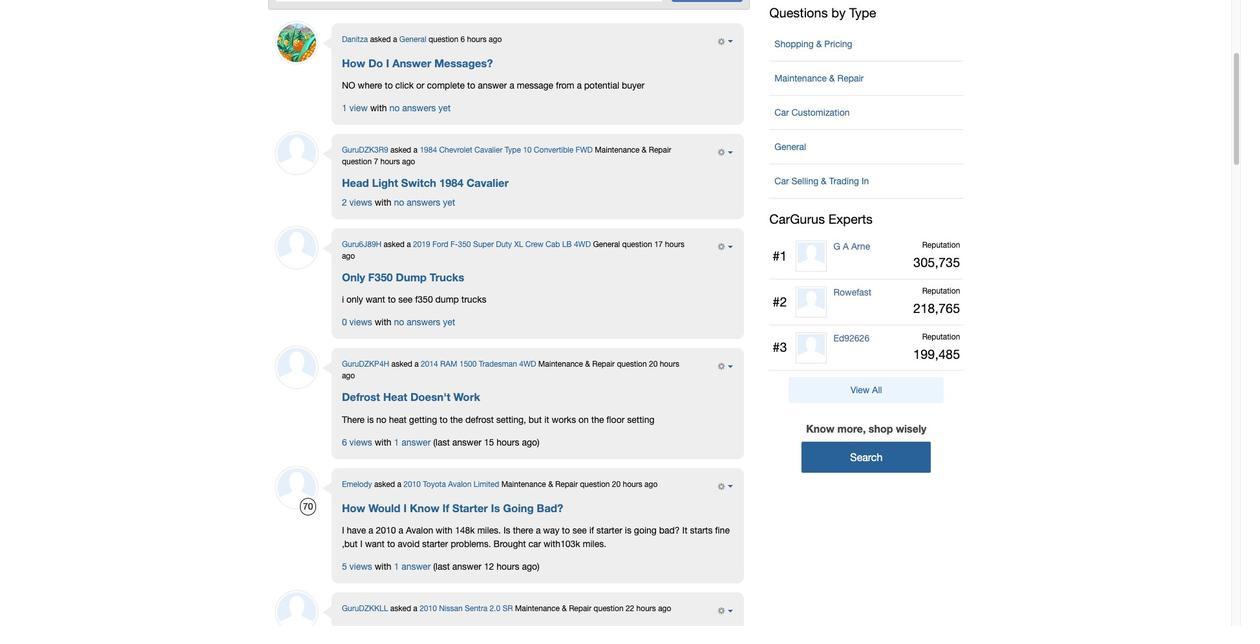 Task type: locate. For each thing, give the bounding box(es) containing it.
reputation inside reputation 305,735
[[923, 241, 961, 250]]

1 vertical spatial (last
[[433, 561, 450, 572]]

maintenance & repair link
[[770, 67, 964, 90]]

reputation for 218,765
[[923, 287, 961, 296]]

i
[[386, 57, 390, 70], [404, 502, 407, 515], [342, 525, 344, 536], [360, 539, 363, 549]]

1 vertical spatial ago)
[[522, 561, 540, 572]]

2010 for nissan
[[420, 604, 437, 613]]

avalon inside 'i have a 2010 a avalon with 148k miles. is there a way to see if starter is going  bad? it starts fine ,but i want to avoid starter problems. brought car with103k  miles.'
[[406, 525, 434, 536]]

20
[[649, 360, 658, 369], [612, 480, 621, 489]]

maintenance
[[775, 73, 827, 84], [595, 146, 640, 155], [539, 360, 583, 369], [502, 480, 546, 489], [515, 604, 560, 613]]

2.0
[[490, 604, 501, 613]]

1 horizontal spatial is
[[504, 525, 511, 536]]

1
[[342, 103, 347, 113], [394, 437, 399, 447], [394, 561, 399, 572]]

reputation for 199,485
[[923, 332, 961, 341]]

1 vertical spatial cavalier
[[467, 177, 509, 190]]

0 horizontal spatial the
[[450, 414, 463, 425]]

maintenance down shopping
[[775, 73, 827, 84]]

2 horizontal spatial general
[[775, 142, 807, 152]]

0 vertical spatial no answers yet link
[[390, 103, 451, 113]]

questions by type
[[770, 5, 877, 20]]

& right fwd
[[642, 146, 647, 155]]

no answers yet link down the or
[[390, 103, 451, 113]]

ago) down "car"
[[522, 561, 540, 572]]

ago down guru6j89h
[[342, 252, 355, 261]]

0 horizontal spatial miles.
[[478, 525, 501, 536]]

2 vertical spatial reputation
[[923, 332, 961, 341]]

1 vertical spatial know
[[410, 502, 440, 515]]

0 horizontal spatial is
[[367, 414, 374, 425]]

0 horizontal spatial general
[[400, 35, 427, 44]]

0 horizontal spatial 4wd
[[520, 360, 537, 369]]

is left going
[[491, 502, 500, 515]]

to up 0 views with no answers yet
[[388, 295, 396, 305]]

avalon up 'how would i know if starter is going bad?'
[[448, 480, 472, 489]]

0 vertical spatial type
[[850, 5, 877, 20]]

gurudzkkll asked a 2010 nissan sentra 2.0 sr maintenance & repair             question             22 hours ago
[[342, 604, 672, 613]]

question up if
[[580, 480, 610, 489]]

2010 left nissan
[[420, 604, 437, 613]]

how do i answer messages? link
[[342, 57, 493, 70]]

defrost heat doesn't work link
[[342, 391, 480, 404]]

asked up do
[[370, 35, 391, 44]]

2 1 answer link from the top
[[394, 561, 431, 572]]

maintenance & repair
[[775, 73, 864, 84]]

0 horizontal spatial 20
[[612, 480, 621, 489]]

#1
[[773, 248, 788, 263]]

1 vertical spatial general
[[775, 142, 807, 152]]

2 vertical spatial no answers yet link
[[394, 317, 455, 328]]

1 vertical spatial 1984
[[440, 177, 464, 190]]

answer down "messages?" at the left of the page
[[478, 80, 507, 91]]

starter
[[597, 525, 623, 536], [422, 539, 448, 549]]

1 down heat
[[394, 437, 399, 447]]

view all link
[[789, 377, 945, 403]]

answer down avoid
[[402, 561, 431, 572]]

reputation inside 'reputation 199,485'
[[923, 332, 961, 341]]

a
[[843, 241, 849, 252]]

1 vertical spatial is
[[504, 525, 511, 536]]

repair inside maintenance & repair             question             20 hours ago
[[593, 360, 615, 369]]

with down light
[[375, 197, 392, 208]]

views for 6
[[350, 437, 372, 447]]

the left defrost
[[450, 414, 463, 425]]

1 horizontal spatial 6
[[461, 35, 465, 44]]

0 vertical spatial 2010
[[404, 480, 421, 489]]

2 vertical spatial 2010
[[420, 604, 437, 613]]

light
[[372, 177, 398, 190]]

1 vertical spatial 1 answer link
[[394, 561, 431, 572]]

0 views with no answers yet
[[342, 317, 455, 328]]

head light switch 1984 cavalier link
[[342, 177, 509, 190]]

1 reputation from the top
[[923, 241, 961, 250]]

17
[[655, 240, 663, 249]]

0 horizontal spatial starter
[[422, 539, 448, 549]]

1 vertical spatial type
[[505, 146, 521, 155]]

6
[[461, 35, 465, 44], [342, 437, 347, 447]]

6 down there in the bottom of the page
[[342, 437, 347, 447]]

1 horizontal spatial know
[[807, 423, 835, 435]]

& inside "maintenance & repair question             7 hours ago"
[[642, 146, 647, 155]]

4wd right tradesman
[[520, 360, 537, 369]]

1 1 answer link from the top
[[394, 437, 431, 447]]

general link up answer
[[400, 35, 427, 44]]

the right on
[[592, 414, 604, 425]]

switch
[[401, 177, 437, 190]]

messages?
[[435, 57, 493, 70]]

1 vertical spatial general link
[[770, 135, 964, 159]]

yet down head light switch 1984 cavalier link in the top of the page
[[443, 197, 455, 208]]

nissan
[[439, 604, 463, 613]]

maintenance up going
[[502, 480, 546, 489]]

experts
[[829, 212, 873, 227]]

is inside 'i have a 2010 a avalon with 148k miles. is there a way to see if starter is going  bad? it starts fine ,but i want to avoid starter problems. brought car with103k  miles.'
[[504, 525, 511, 536]]

0 horizontal spatial is
[[491, 502, 500, 515]]

reputation up 305,735
[[923, 241, 961, 250]]

4wd
[[574, 240, 591, 249], [520, 360, 537, 369]]

answers down f350
[[407, 317, 441, 328]]

guru6j89h asked a 2019 ford f-350 super duty xl crew cab lb 4wd
[[342, 240, 591, 249]]

0 vertical spatial car
[[775, 108, 789, 118]]

1 vertical spatial car
[[775, 176, 789, 186]]

ago inside "maintenance & repair question             7 hours ago"
[[402, 157, 415, 166]]

2 (last from the top
[[433, 561, 450, 572]]

ago) down but
[[522, 437, 540, 447]]

with for 5
[[375, 561, 392, 572]]

know
[[807, 423, 835, 435], [410, 502, 440, 515]]

no down i only want to see f350 dump trucks
[[394, 317, 404, 328]]

starter right if
[[597, 525, 623, 536]]

car customization link
[[770, 101, 964, 124]]

0 vertical spatial answers
[[402, 103, 436, 113]]

0 vertical spatial want
[[366, 295, 386, 305]]

question inside general             question             17 hours ago
[[623, 240, 653, 249]]

199,485
[[914, 347, 961, 361]]

0 vertical spatial know
[[807, 423, 835, 435]]

answers for trucks
[[407, 317, 441, 328]]

know more, shop wisely
[[807, 423, 927, 435]]

a right the from
[[577, 80, 582, 91]]

going
[[503, 502, 534, 515]]

2010 for a
[[376, 525, 396, 536]]

where
[[358, 80, 382, 91]]

2 views from the top
[[350, 317, 372, 328]]

a left message
[[510, 80, 515, 91]]

search
[[851, 451, 883, 463]]

a left 2019
[[407, 240, 411, 249]]

with
[[370, 103, 387, 113], [375, 197, 392, 208], [375, 317, 392, 328], [375, 437, 392, 447], [436, 525, 453, 536], [375, 561, 392, 572]]

1 answer link down getting
[[394, 437, 431, 447]]

1 how from the top
[[342, 57, 366, 70]]

1 vertical spatial how
[[342, 502, 366, 515]]

asked
[[370, 35, 391, 44], [391, 146, 412, 155], [384, 240, 405, 249], [392, 360, 413, 369], [374, 480, 395, 489], [391, 604, 411, 613]]

2 vertical spatial yet
[[443, 317, 455, 328]]

with right 6 views 'link'
[[375, 437, 392, 447]]

1 vertical spatial is
[[625, 525, 632, 536]]

1984 right switch
[[440, 177, 464, 190]]

2010 inside 'i have a 2010 a avalon with 148k miles. is there a way to see if starter is going  bad? it starts fine ,but i want to avoid starter problems. brought car with103k  miles.'
[[376, 525, 396, 536]]

maintenance right sr
[[515, 604, 560, 613]]

1 horizontal spatial is
[[625, 525, 632, 536]]

how
[[342, 57, 366, 70], [342, 502, 366, 515]]

1 (last from the top
[[433, 437, 450, 447]]

question down gurudzk3r9
[[342, 157, 372, 166]]

1 vertical spatial 20
[[612, 480, 621, 489]]

type
[[850, 5, 877, 20], [505, 146, 521, 155]]

with right view
[[370, 103, 387, 113]]

0 vertical spatial how
[[342, 57, 366, 70]]

car
[[775, 108, 789, 118], [775, 176, 789, 186]]

type left 10
[[505, 146, 521, 155]]

1 vertical spatial reputation
[[923, 287, 961, 296]]

1 horizontal spatial 20
[[649, 360, 658, 369]]

2 ago) from the top
[[522, 561, 540, 572]]

car
[[529, 539, 542, 549]]

maintenance up works
[[539, 360, 583, 369]]

i right do
[[386, 57, 390, 70]]

to right getting
[[440, 414, 448, 425]]

0 vertical spatial 4wd
[[574, 240, 591, 249]]

miles. down if
[[583, 539, 607, 549]]

car left the customization
[[775, 108, 789, 118]]

miles. up 'problems.'
[[478, 525, 501, 536]]

1 vertical spatial starter
[[422, 539, 448, 549]]

1 horizontal spatial avalon
[[448, 480, 472, 489]]

shopping
[[775, 39, 814, 49]]

1 answer link down avoid
[[394, 561, 431, 572]]

1 car from the top
[[775, 108, 789, 118]]

1 views from the top
[[350, 197, 372, 208]]

ed92626
[[834, 333, 870, 343]]

i only want to see f350 dump trucks
[[342, 295, 487, 305]]

doesn't
[[411, 391, 451, 404]]

0 vertical spatial 1984
[[420, 146, 437, 155]]

0 vertical spatial (last
[[433, 437, 450, 447]]

What is your question? text field
[[276, 0, 663, 2]]

0 vertical spatial 1 answer link
[[394, 437, 431, 447]]

maintenance inside "maintenance & repair question             7 hours ago"
[[595, 146, 640, 155]]

gurudzk3r9 link
[[342, 146, 389, 155]]

no down click
[[390, 103, 400, 113]]

asked right gurudzk3r9
[[391, 146, 412, 155]]

answers down head light switch 1984 cavalier link in the top of the page
[[407, 197, 441, 208]]

with for 6
[[375, 437, 392, 447]]

repair inside maintenance & repair link
[[838, 73, 864, 84]]

asked left 2014
[[392, 360, 413, 369]]

general up answer
[[400, 35, 427, 44]]

1984
[[420, 146, 437, 155], [440, 177, 464, 190]]

1 vertical spatial avalon
[[406, 525, 434, 536]]

5
[[342, 561, 347, 572]]

1 left view
[[342, 103, 347, 113]]

avalon for a
[[406, 525, 434, 536]]

pricing
[[825, 39, 853, 49]]

answers down the or
[[402, 103, 436, 113]]

2 how from the top
[[342, 502, 366, 515]]

0 horizontal spatial 6
[[342, 437, 347, 447]]

want right only
[[366, 295, 386, 305]]

1 horizontal spatial type
[[850, 5, 877, 20]]

0 horizontal spatial type
[[505, 146, 521, 155]]

no for 0 views
[[394, 317, 404, 328]]

but
[[529, 414, 542, 425]]

2010
[[404, 480, 421, 489], [376, 525, 396, 536], [420, 604, 437, 613]]

car customization
[[775, 108, 850, 118]]

1 the from the left
[[450, 414, 463, 425]]

with inside 'i have a 2010 a avalon with 148k miles. is there a way to see if starter is going  bad? it starts fine ,but i want to avoid starter problems. brought car with103k  miles.'
[[436, 525, 453, 536]]

no for 2 views
[[394, 197, 404, 208]]

fine
[[716, 525, 730, 536]]

1 horizontal spatial 1984
[[440, 177, 464, 190]]

convertible
[[534, 146, 574, 155]]

22
[[626, 604, 635, 613]]

questions
[[770, 5, 828, 20]]

general
[[400, 35, 427, 44], [775, 142, 807, 152], [593, 240, 620, 249]]

1984 for cavalier
[[440, 177, 464, 190]]

repair inside "maintenance & repair question             7 hours ago"
[[649, 146, 672, 155]]

defrost
[[342, 391, 380, 404]]

hours inside maintenance & repair             question             20 hours ago
[[660, 360, 680, 369]]

3 reputation from the top
[[923, 332, 961, 341]]

& left pricing
[[817, 39, 822, 49]]

with for 1
[[370, 103, 387, 113]]

views right 2
[[350, 197, 372, 208]]

yet down complete
[[439, 103, 451, 113]]

1 horizontal spatial general
[[593, 240, 620, 249]]

2 car from the top
[[775, 176, 789, 186]]

a up the would
[[397, 480, 402, 489]]

1 ago) from the top
[[522, 437, 540, 447]]

2 vertical spatial 1
[[394, 561, 399, 572]]

answer
[[478, 80, 507, 91], [402, 437, 431, 447], [453, 437, 482, 447], [402, 561, 431, 572], [453, 561, 482, 572]]

how would i know if starter is going bad?
[[342, 502, 564, 515]]

bad?
[[660, 525, 680, 536]]

tab panel
[[275, 23, 744, 626]]

350
[[458, 240, 471, 249]]

is up brought on the bottom of the page
[[504, 525, 511, 536]]

ago down gurudzkp4h link
[[342, 371, 355, 381]]

ago inside maintenance & repair             question             20 hours ago
[[342, 371, 355, 381]]

0 horizontal spatial see
[[399, 295, 413, 305]]

problems.
[[451, 539, 491, 549]]

general right lb
[[593, 240, 620, 249]]

rowefast
[[834, 287, 872, 298]]

is inside 'i have a 2010 a avalon with 148k miles. is there a way to see if starter is going  bad? it starts fine ,but i want to avoid starter problems. brought car with103k  miles.'
[[625, 525, 632, 536]]

type right by
[[850, 5, 877, 20]]

1 horizontal spatial miles.
[[583, 539, 607, 549]]

reputation inside reputation 218,765
[[923, 287, 961, 296]]

maintenance inside maintenance & repair             question             20 hours ago
[[539, 360, 583, 369]]

2010 down the would
[[376, 525, 396, 536]]

asked for heat
[[392, 360, 413, 369]]

0 vertical spatial avalon
[[448, 480, 472, 489]]

1 horizontal spatial 4wd
[[574, 240, 591, 249]]

see inside 'i have a 2010 a avalon with 148k miles. is there a way to see if starter is going  bad? it starts fine ,but i want to avoid starter problems. brought car with103k  miles.'
[[573, 525, 587, 536]]

more,
[[838, 423, 866, 435]]

with left 148k
[[436, 525, 453, 536]]

1 vertical spatial 6
[[342, 437, 347, 447]]

general             question             17 hours ago
[[342, 240, 685, 261]]

2010 left toyota
[[404, 480, 421, 489]]

2 reputation from the top
[[923, 287, 961, 296]]

cavalier right chevrolet
[[475, 146, 503, 155]]

head
[[342, 177, 369, 190]]

want down have
[[365, 539, 385, 549]]

0 vertical spatial 20
[[649, 360, 658, 369]]

& up "bad?"
[[549, 480, 553, 489]]

ago up "messages?" at the left of the page
[[489, 35, 502, 44]]

1 vertical spatial 2010
[[376, 525, 396, 536]]

4wd right lb
[[574, 240, 591, 249]]

1 answer link
[[394, 437, 431, 447], [394, 561, 431, 572]]

0 vertical spatial yet
[[439, 103, 451, 113]]

from
[[556, 80, 575, 91]]

1 vertical spatial miles.
[[583, 539, 607, 549]]

question inside "maintenance & repair question             7 hours ago"
[[342, 157, 372, 166]]

danitza asked a general question             6 hours ago
[[342, 35, 502, 44]]

asked up the would
[[374, 480, 395, 489]]

ago inside general             question             17 hours ago
[[342, 252, 355, 261]]

question left 22
[[594, 604, 624, 613]]

70
[[303, 501, 313, 512]]

1 horizontal spatial see
[[573, 525, 587, 536]]

0 vertical spatial 6
[[461, 35, 465, 44]]

(last up nissan
[[433, 561, 450, 572]]

hours inside "maintenance & repair question             7 hours ago"
[[381, 157, 400, 166]]

yet for trucks
[[443, 317, 455, 328]]

question left 17
[[623, 240, 653, 249]]

is
[[491, 502, 500, 515], [504, 525, 511, 536]]

general inside general             question             17 hours ago
[[593, 240, 620, 249]]

asked for would
[[374, 480, 395, 489]]

miles.
[[478, 525, 501, 536], [583, 539, 607, 549]]

0 horizontal spatial general link
[[400, 35, 427, 44]]

general link
[[400, 35, 427, 44], [770, 135, 964, 159]]

ago up switch
[[402, 157, 415, 166]]

if
[[443, 502, 450, 515]]

1 horizontal spatial general link
[[770, 135, 964, 159]]

reputation for 305,735
[[923, 241, 961, 250]]

asked left 2019
[[384, 240, 405, 249]]

0 vertical spatial miles.
[[478, 525, 501, 536]]

0 vertical spatial ago)
[[522, 437, 540, 447]]

None submit
[[672, 0, 743, 2]]

answer down getting
[[402, 437, 431, 447]]

a up avoid
[[399, 525, 404, 536]]

reputation up 199,485 at the right bottom of the page
[[923, 332, 961, 341]]

car for car customization
[[775, 108, 789, 118]]

0 horizontal spatial 1984
[[420, 146, 437, 155]]

0 vertical spatial reputation
[[923, 241, 961, 250]]

0 vertical spatial is
[[491, 502, 500, 515]]

no where to click or complete to answer a message from a potential buyer
[[342, 80, 645, 91]]

3 views from the top
[[350, 437, 372, 447]]

0 horizontal spatial avalon
[[406, 525, 434, 536]]

see left if
[[573, 525, 587, 536]]

how for how would i know if starter is going bad?
[[342, 502, 366, 515]]

know left "more," on the right bottom of the page
[[807, 423, 835, 435]]

no answers yet link down f350
[[394, 317, 455, 328]]

1 horizontal spatial the
[[592, 414, 604, 425]]

sr
[[503, 604, 513, 613]]

& up on
[[586, 360, 590, 369]]

views down there in the bottom of the page
[[350, 437, 372, 447]]

1 vertical spatial see
[[573, 525, 587, 536]]

4 views from the top
[[350, 561, 372, 572]]

i right ,but
[[360, 539, 363, 549]]

reputation up 218,765
[[923, 287, 961, 296]]

1 vertical spatial want
[[365, 539, 385, 549]]

1 vertical spatial 1
[[394, 437, 399, 447]]

0 vertical spatial starter
[[597, 525, 623, 536]]

2 vertical spatial general
[[593, 240, 620, 249]]

2 vertical spatial answers
[[407, 317, 441, 328]]

2 the from the left
[[592, 414, 604, 425]]



Task type: vqa. For each thing, say whether or not it's contained in the screenshot.
tab panel
yes



Task type: describe. For each thing, give the bounding box(es) containing it.
danitza link
[[342, 35, 368, 44]]

& right sr
[[562, 604, 567, 613]]

question up "messages?" at the left of the page
[[429, 35, 459, 44]]

arne
[[852, 241, 871, 252]]

to left click
[[385, 80, 393, 91]]

i left have
[[342, 525, 344, 536]]

i right the would
[[404, 502, 407, 515]]

1 vertical spatial no answers yet link
[[394, 197, 455, 208]]

& inside maintenance & repair             question             20 hours ago
[[586, 360, 590, 369]]

it
[[545, 414, 550, 425]]

20 inside maintenance & repair             question             20 hours ago
[[649, 360, 658, 369]]

emelody asked a 2010 toyota avalon limited maintenance & repair             question             20 hours ago
[[342, 480, 658, 489]]

1 for defrost
[[394, 437, 399, 447]]

emelody link
[[342, 480, 372, 489]]

5 views link
[[342, 561, 372, 572]]

click
[[396, 80, 414, 91]]

complete
[[427, 80, 465, 91]]

to down "messages?" at the left of the page
[[468, 80, 476, 91]]

wisely
[[896, 423, 927, 435]]

no for 1 view
[[390, 103, 400, 113]]

view
[[350, 103, 368, 113]]

views for 2
[[350, 197, 372, 208]]

305,735
[[914, 255, 961, 270]]

2010 for toyota
[[404, 480, 421, 489]]

only
[[347, 295, 363, 305]]

with for 0
[[375, 317, 392, 328]]

answers for answer
[[402, 103, 436, 113]]

6 views with 1 answer (last answer 15 hours ago)
[[342, 437, 540, 447]]

1 vertical spatial 4wd
[[520, 360, 537, 369]]

dump
[[436, 295, 459, 305]]

g a arne
[[834, 241, 871, 252]]

tradesman
[[479, 360, 517, 369]]

answer
[[393, 57, 432, 70]]

1 vertical spatial yet
[[443, 197, 455, 208]]

gurudzkp4h
[[342, 360, 390, 369]]

1 vertical spatial answers
[[407, 197, 441, 208]]

cab
[[546, 240, 560, 249]]

a left nissan
[[414, 604, 418, 613]]

how for how do i answer messages?
[[342, 57, 366, 70]]

to left avoid
[[387, 539, 395, 549]]

views for 5
[[350, 561, 372, 572]]

toyota
[[423, 480, 446, 489]]

emelody
[[342, 480, 372, 489]]

maintenance for maintenance & repair
[[775, 73, 827, 84]]

a up answer
[[393, 35, 397, 44]]

7
[[374, 157, 378, 166]]

potential
[[585, 80, 620, 91]]

fwd
[[576, 146, 593, 155]]

,but
[[342, 539, 358, 549]]

1 horizontal spatial starter
[[597, 525, 623, 536]]

or
[[417, 80, 425, 91]]

6 views link
[[342, 437, 372, 447]]

setting,
[[497, 414, 526, 425]]

starts
[[690, 525, 713, 536]]

it
[[683, 525, 688, 536]]

reputation 305,735
[[914, 241, 961, 270]]

only
[[342, 271, 365, 284]]

a left way
[[536, 525, 541, 536]]

2019
[[413, 240, 431, 249]]

12
[[484, 561, 494, 572]]

answer left 15
[[453, 437, 482, 447]]

to up with103k
[[562, 525, 570, 536]]

floor
[[607, 414, 625, 425]]

there
[[342, 414, 365, 425]]

(last for know
[[433, 561, 450, 572]]

views for 0
[[350, 317, 372, 328]]

view
[[851, 385, 870, 395]]

0 vertical spatial is
[[367, 414, 374, 425]]

#2
[[773, 294, 788, 309]]

repair for maintenance & repair             question             20 hours ago
[[593, 360, 615, 369]]

with for 2
[[375, 197, 392, 208]]

1 answer link for i
[[394, 561, 431, 572]]

avalon for toyota
[[448, 480, 472, 489]]

0 vertical spatial general link
[[400, 35, 427, 44]]

car selling & trading in
[[775, 176, 869, 186]]

head light switch 1984 cavalier
[[342, 177, 509, 190]]

a up switch
[[414, 146, 418, 155]]

& down pricing
[[830, 73, 835, 84]]

2 views with no answers yet
[[342, 197, 455, 208]]

tab panel containing how do i answer messages?
[[275, 23, 744, 626]]

question inside maintenance & repair             question             20 hours ago
[[617, 360, 647, 369]]

starter
[[453, 502, 488, 515]]

1 answer link for doesn't
[[394, 437, 431, 447]]

repair for maintenance & repair
[[838, 73, 864, 84]]

0 vertical spatial cavalier
[[475, 146, 503, 155]]

getting
[[409, 414, 437, 425]]

no answers yet link for answer
[[390, 103, 451, 113]]

lb
[[563, 240, 572, 249]]

going
[[634, 525, 657, 536]]

1984 for chevrolet
[[420, 146, 437, 155]]

ago) for how would i know if starter is going bad?
[[522, 561, 540, 572]]

shop
[[869, 423, 894, 435]]

car for car selling & trading in
[[775, 176, 789, 186]]

avoid
[[398, 539, 420, 549]]

2
[[342, 197, 347, 208]]

no left heat
[[376, 414, 387, 425]]

want inside 'i have a 2010 a avalon with 148k miles. is there a way to see if starter is going  bad? it starts fine ,but i want to avoid starter problems. brought car with103k  miles.'
[[365, 539, 385, 549]]

2010 toyota avalon limited link
[[404, 480, 500, 489]]

maintenance & repair question             7 hours ago
[[342, 146, 672, 166]]

only f350 dump trucks link
[[342, 271, 465, 284]]

maintenance & repair             question             20 hours ago
[[342, 360, 680, 381]]

trucks
[[462, 295, 487, 305]]

only f350 dump trucks
[[342, 271, 465, 284]]

if
[[590, 525, 594, 536]]

15
[[484, 437, 494, 447]]

(last for work
[[433, 437, 450, 447]]

ago) for defrost heat doesn't work
[[522, 437, 540, 447]]

hours inside general             question             17 hours ago
[[665, 240, 685, 249]]

gurudzk3r9 asked a 1984 chevrolet cavalier type 10 convertible fwd
[[342, 146, 593, 155]]

0 horizontal spatial know
[[410, 502, 440, 515]]

1 view with no answers yet
[[342, 103, 451, 113]]

ram
[[440, 360, 458, 369]]

cargurus experts
[[770, 212, 873, 227]]

ago up "going"
[[645, 480, 658, 489]]

5 views with 1 answer (last answer 12 hours ago)
[[342, 561, 540, 572]]

a left 2014
[[415, 360, 419, 369]]

customization
[[792, 108, 850, 118]]

asked right gurudzkkll
[[391, 604, 411, 613]]

how would i know if starter is going bad? link
[[342, 502, 564, 515]]

maintenance for maintenance & repair             question             20 hours ago
[[539, 360, 583, 369]]

2014 ram 1500 tradesman 4wd link
[[421, 360, 537, 369]]

yet for answer
[[439, 103, 451, 113]]

reputation 218,765
[[914, 287, 961, 316]]

super
[[473, 240, 494, 249]]

asked for do
[[370, 35, 391, 44]]

gurudzkkll link
[[342, 604, 388, 613]]

#3
[[773, 340, 788, 355]]

asked for light
[[391, 146, 412, 155]]

no answers yet link for trucks
[[394, 317, 455, 328]]

repair for maintenance & repair question             7 hours ago
[[649, 146, 672, 155]]

works
[[552, 414, 576, 425]]

general for general
[[775, 142, 807, 152]]

maintenance for maintenance & repair question             7 hours ago
[[595, 146, 640, 155]]

a right have
[[369, 525, 374, 536]]

f-
[[451, 240, 458, 249]]

1500
[[460, 360, 477, 369]]

is inside how would i know if starter is going bad? link
[[491, 502, 500, 515]]

0 vertical spatial 1
[[342, 103, 347, 113]]

dump
[[396, 271, 427, 284]]

shopping & pricing link
[[770, 33, 964, 56]]

& right selling
[[822, 176, 827, 186]]

shopping & pricing
[[775, 39, 853, 49]]

0 vertical spatial general
[[400, 35, 427, 44]]

0 vertical spatial see
[[399, 295, 413, 305]]

gurudzkp4h link
[[342, 360, 390, 369]]

answer left 12 on the bottom of page
[[453, 561, 482, 572]]

ago right 22
[[659, 604, 672, 613]]

general for general             question             17 hours ago
[[593, 240, 620, 249]]

10
[[523, 146, 532, 155]]

f350
[[368, 271, 393, 284]]

heat
[[389, 414, 407, 425]]

1 for how
[[394, 561, 399, 572]]

asked for f350
[[384, 240, 405, 249]]

218,765
[[914, 301, 961, 316]]



